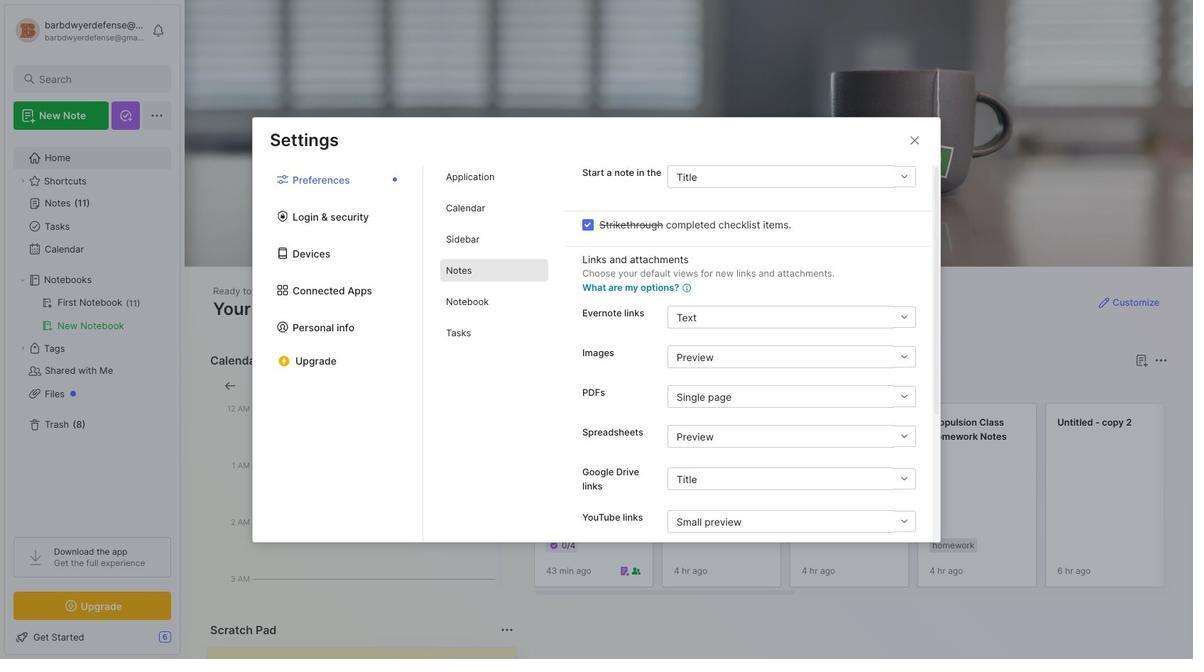 Task type: vqa. For each thing, say whether or not it's contained in the screenshot.
"36 minutes ago"
no



Task type: describe. For each thing, give the bounding box(es) containing it.
Select74 checkbox
[[582, 219, 594, 230]]

close image
[[906, 132, 923, 149]]

expand notebooks image
[[18, 276, 27, 285]]

Choose default view option for Evernote links field
[[667, 306, 916, 329]]

Choose default view option for YouTube links field
[[667, 511, 916, 533]]

Search text field
[[39, 72, 158, 86]]



Task type: locate. For each thing, give the bounding box(es) containing it.
Start a new note in the body or title. field
[[667, 165, 916, 188]]

Choose default view option for Spreadsheets field
[[667, 425, 916, 448]]

tab
[[440, 165, 548, 188], [440, 197, 548, 219], [440, 228, 548, 251], [440, 259, 548, 282], [440, 290, 548, 313], [440, 322, 548, 344], [537, 378, 579, 395], [585, 378, 642, 395]]

row group
[[534, 403, 1193, 597]]

main element
[[0, 0, 185, 660]]

tab list
[[253, 165, 423, 542], [423, 165, 565, 542], [537, 378, 1165, 395]]

none search field inside main 'element'
[[39, 70, 158, 87]]

tree
[[5, 138, 180, 525]]

Choose default view option for Google Drive links field
[[667, 468, 916, 491]]

group inside tree
[[13, 292, 170, 337]]

Start writing… text field
[[219, 648, 516, 660]]

Choose default view option for PDFs field
[[667, 386, 916, 408]]

expand tags image
[[18, 344, 27, 353]]

Choose default view option for Images field
[[667, 346, 916, 369]]

None search field
[[39, 70, 158, 87]]

tree inside main 'element'
[[5, 138, 180, 525]]

group
[[13, 292, 170, 337]]



